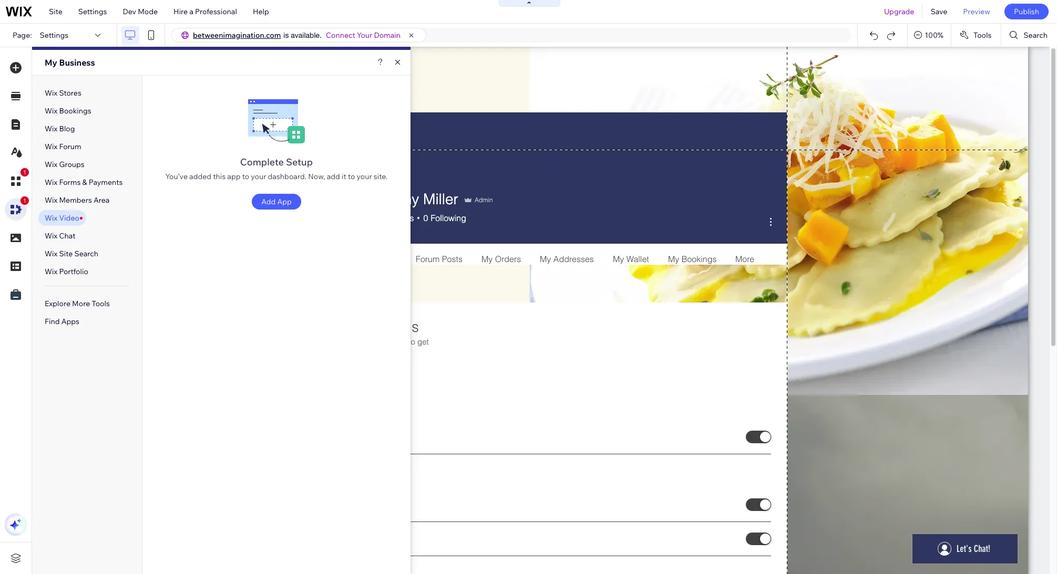 Task type: vqa. For each thing, say whether or not it's contained in the screenshot.
THE "GROUPS"
yes



Task type: describe. For each thing, give the bounding box(es) containing it.
complete setup
[[240, 156, 313, 168]]

my business
[[45, 57, 95, 68]]

available.
[[291, 31, 322, 39]]

100% button
[[909, 24, 952, 47]]

it
[[342, 172, 347, 181]]

search button
[[1002, 24, 1058, 47]]

upgrade
[[885, 7, 915, 16]]

business
[[59, 57, 95, 68]]

my
[[45, 57, 57, 68]]

wix forum
[[45, 142, 81, 151]]

more
[[72, 299, 90, 309]]

add app button
[[252, 194, 301, 210]]

1 for second '1' button from the bottom of the page
[[23, 169, 26, 176]]

video
[[59, 214, 79, 223]]

wix video
[[45, 214, 79, 223]]

tools inside button
[[974, 31, 992, 40]]

0 vertical spatial settings
[[78, 7, 107, 16]]

1 vertical spatial tools
[[92, 299, 110, 309]]

2 your from the left
[[357, 172, 372, 181]]

1 vertical spatial settings
[[40, 31, 68, 40]]

wix for wix bookings
[[45, 106, 57, 116]]

app
[[227, 172, 241, 181]]

connect
[[326, 31, 355, 40]]

find
[[45, 317, 60, 327]]

help
[[253, 7, 269, 16]]

a
[[190, 7, 194, 16]]

wix for wix forms & payments
[[45, 178, 57, 187]]

added
[[189, 172, 212, 181]]

2 1 button from the top
[[5, 197, 29, 221]]

add
[[327, 172, 340, 181]]

dev
[[123, 7, 136, 16]]

wix blog
[[45, 124, 75, 134]]

this
[[213, 172, 226, 181]]

betweenimagination.com
[[193, 31, 281, 40]]

1 to from the left
[[242, 172, 249, 181]]

wix for wix portfolio
[[45, 267, 57, 277]]

domain
[[374, 31, 401, 40]]

explore
[[45, 299, 70, 309]]

site.
[[374, 172, 388, 181]]

wix stores
[[45, 88, 81, 98]]

wix for wix groups
[[45, 160, 57, 169]]

setup
[[286, 156, 313, 168]]

add
[[262, 197, 276, 207]]

0 vertical spatial site
[[49, 7, 62, 16]]

wix bookings
[[45, 106, 91, 116]]

wix for wix video
[[45, 214, 57, 223]]

is available. connect your domain
[[284, 31, 401, 40]]

now,
[[308, 172, 325, 181]]

dev mode
[[123, 7, 158, 16]]

1 1 button from the top
[[5, 168, 29, 193]]

preview button
[[956, 0, 999, 23]]

your
[[357, 31, 373, 40]]

wix for wix forum
[[45, 142, 57, 151]]

app
[[277, 197, 292, 207]]



Task type: locate. For each thing, give the bounding box(es) containing it.
1 horizontal spatial tools
[[974, 31, 992, 40]]

your left 'site.'
[[357, 172, 372, 181]]

wix left video at the left top
[[45, 214, 57, 223]]

you've added this app to your dashboard. now, add it to your site.
[[165, 172, 388, 181]]

1 left members
[[23, 198, 26, 204]]

wix left groups
[[45, 160, 57, 169]]

to right it
[[348, 172, 355, 181]]

groups
[[59, 160, 85, 169]]

chat
[[59, 231, 76, 241]]

wix for wix members area
[[45, 196, 57, 205]]

save button
[[923, 0, 956, 23]]

0 horizontal spatial settings
[[40, 31, 68, 40]]

1 1 from the top
[[23, 169, 26, 176]]

1 button left wix groups
[[5, 168, 29, 193]]

preview
[[964, 7, 991, 16]]

explore more tools
[[45, 299, 110, 309]]

publish button
[[1005, 4, 1049, 19]]

site up my
[[49, 7, 62, 16]]

0 horizontal spatial to
[[242, 172, 249, 181]]

2 to from the left
[[348, 172, 355, 181]]

wix forms & payments
[[45, 178, 123, 187]]

0 vertical spatial 1
[[23, 169, 26, 176]]

complete
[[240, 156, 284, 168]]

bookings
[[59, 106, 91, 116]]

site
[[49, 7, 62, 16], [59, 249, 73, 259]]

forms
[[59, 178, 81, 187]]

1 horizontal spatial your
[[357, 172, 372, 181]]

forum
[[59, 142, 81, 151]]

wix left blog
[[45, 124, 57, 134]]

tools down preview on the top
[[974, 31, 992, 40]]

1 for first '1' button from the bottom
[[23, 198, 26, 204]]

1 vertical spatial 1
[[23, 198, 26, 204]]

tools button
[[952, 24, 1002, 47]]

add app
[[262, 197, 292, 207]]

wix portfolio
[[45, 267, 88, 277]]

portfolio
[[59, 267, 88, 277]]

0 horizontal spatial tools
[[92, 299, 110, 309]]

1 vertical spatial site
[[59, 249, 73, 259]]

5 wix from the top
[[45, 160, 57, 169]]

wix up wix blog
[[45, 106, 57, 116]]

1 horizontal spatial settings
[[78, 7, 107, 16]]

to right "app"
[[242, 172, 249, 181]]

wix left stores
[[45, 88, 57, 98]]

0 vertical spatial tools
[[974, 31, 992, 40]]

apps
[[61, 317, 79, 327]]

1 horizontal spatial to
[[348, 172, 355, 181]]

1 horizontal spatial search
[[1024, 31, 1048, 40]]

wix groups
[[45, 160, 85, 169]]

wix site search
[[45, 249, 98, 259]]

tools right more
[[92, 299, 110, 309]]

1 button left wix video
[[5, 197, 29, 221]]

wix up wix video
[[45, 196, 57, 205]]

wix for wix blog
[[45, 124, 57, 134]]

tools
[[974, 31, 992, 40], [92, 299, 110, 309]]

search
[[1024, 31, 1048, 40], [74, 249, 98, 259]]

site up 'wix portfolio'
[[59, 249, 73, 259]]

search up portfolio
[[74, 249, 98, 259]]

dashboard.
[[268, 172, 307, 181]]

1 button
[[5, 168, 29, 193], [5, 197, 29, 221]]

wix for wix stores
[[45, 88, 57, 98]]

wix left 'forum'
[[45, 142, 57, 151]]

1 vertical spatial search
[[74, 249, 98, 259]]

0 vertical spatial 1 button
[[5, 168, 29, 193]]

wix down 'wix chat' on the top of page
[[45, 249, 57, 259]]

professional
[[195, 7, 237, 16]]

4 wix from the top
[[45, 142, 57, 151]]

100%
[[925, 31, 944, 40]]

wix members area
[[45, 196, 110, 205]]

0 horizontal spatial search
[[74, 249, 98, 259]]

wix chat
[[45, 231, 76, 241]]

wix left portfolio
[[45, 267, 57, 277]]

hire a professional
[[174, 7, 237, 16]]

blog
[[59, 124, 75, 134]]

payments
[[89, 178, 123, 187]]

stores
[[59, 88, 81, 98]]

your down complete at left top
[[251, 172, 266, 181]]

publish
[[1015, 7, 1040, 16]]

10 wix from the top
[[45, 249, 57, 259]]

wix left "chat"
[[45, 231, 57, 241]]

save
[[931, 7, 948, 16]]

wix left the forms
[[45, 178, 57, 187]]

search down publish
[[1024, 31, 1048, 40]]

is
[[284, 31, 289, 39]]

11 wix from the top
[[45, 267, 57, 277]]

to
[[242, 172, 249, 181], [348, 172, 355, 181]]

3 wix from the top
[[45, 124, 57, 134]]

1
[[23, 169, 26, 176], [23, 198, 26, 204]]

settings left the dev
[[78, 7, 107, 16]]

2 1 from the top
[[23, 198, 26, 204]]

0 horizontal spatial your
[[251, 172, 266, 181]]

find apps
[[45, 317, 79, 327]]

area
[[94, 196, 110, 205]]

1 your from the left
[[251, 172, 266, 181]]

7 wix from the top
[[45, 196, 57, 205]]

search inside button
[[1024, 31, 1048, 40]]

members
[[59, 196, 92, 205]]

wix for wix chat
[[45, 231, 57, 241]]

hire
[[174, 7, 188, 16]]

you've
[[165, 172, 188, 181]]

your
[[251, 172, 266, 181], [357, 172, 372, 181]]

wix
[[45, 88, 57, 98], [45, 106, 57, 116], [45, 124, 57, 134], [45, 142, 57, 151], [45, 160, 57, 169], [45, 178, 57, 187], [45, 196, 57, 205], [45, 214, 57, 223], [45, 231, 57, 241], [45, 249, 57, 259], [45, 267, 57, 277]]

wix for wix site search
[[45, 249, 57, 259]]

settings
[[78, 7, 107, 16], [40, 31, 68, 40]]

1 wix from the top
[[45, 88, 57, 98]]

8 wix from the top
[[45, 214, 57, 223]]

6 wix from the top
[[45, 178, 57, 187]]

mode
[[138, 7, 158, 16]]

1 vertical spatial 1 button
[[5, 197, 29, 221]]

9 wix from the top
[[45, 231, 57, 241]]

0 vertical spatial search
[[1024, 31, 1048, 40]]

2 wix from the top
[[45, 106, 57, 116]]

1 left wix groups
[[23, 169, 26, 176]]

settings up my
[[40, 31, 68, 40]]

&
[[82, 178, 87, 187]]



